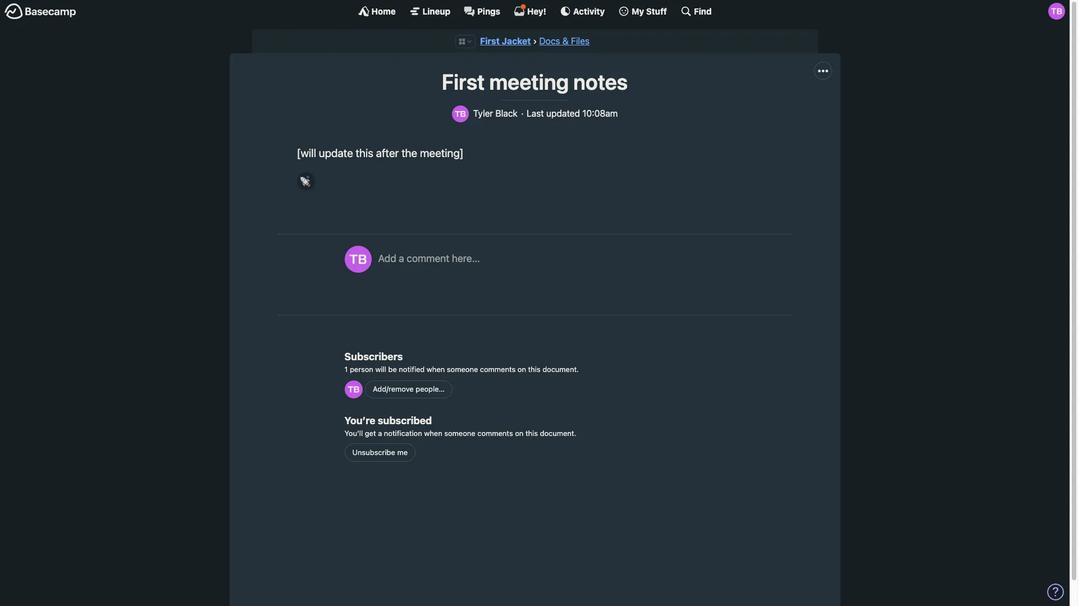 Task type: describe. For each thing, give the bounding box(es) containing it.
when for subscribers
[[427, 365, 445, 374]]

people…
[[416, 385, 445, 394]]

subscribed
[[378, 415, 432, 427]]

add/remove people…
[[373, 385, 445, 394]]

a inside the you're subscribed you'll get a notification when someone comments on this document.
[[378, 429, 382, 438]]

be
[[388, 365, 397, 374]]

comments for subscribers
[[480, 365, 516, 374]]

add a comment here…
[[378, 253, 480, 265]]

you're
[[345, 415, 376, 427]]

home
[[372, 6, 396, 16]]

black
[[496, 108, 518, 118]]

unsubscribe me button
[[345, 444, 416, 462]]

subscribers 1 person will be notified when someone comments on this document.
[[345, 351, 579, 374]]

my
[[632, 6, 644, 16]]

last
[[527, 108, 544, 118]]

you're subscribed you'll get a notification when someone comments on this document.
[[345, 415, 576, 438]]

docs
[[539, 36, 560, 46]]

2 horizontal spatial tyler black image
[[1049, 3, 1065, 20]]

›
[[533, 36, 537, 46]]

first jacket
[[480, 36, 531, 46]]

docs & files link
[[539, 36, 590, 46]]

notes
[[574, 69, 628, 95]]

this for 1
[[528, 365, 541, 374]]

the
[[402, 146, 417, 159]]

0 horizontal spatial tyler black image
[[345, 381, 363, 399]]

document. for you're
[[540, 429, 576, 438]]

10:08am element
[[583, 108, 618, 119]]

[will update this after the meeting]
[[297, 146, 464, 159]]

comments for you're
[[478, 429, 513, 438]]

meeting
[[489, 69, 569, 95]]

add/remove
[[373, 385, 414, 394]]

hey! button
[[514, 4, 546, 17]]

notified
[[399, 365, 425, 374]]

0 vertical spatial this
[[356, 146, 373, 159]]

first meeting notes
[[442, 69, 628, 95]]

find button
[[681, 6, 712, 17]]

find
[[694, 6, 712, 16]]

stuff
[[646, 6, 667, 16]]

someone for subscribers
[[447, 365, 478, 374]]

subscribers
[[345, 351, 403, 363]]

pings
[[477, 6, 500, 16]]

jacket
[[502, 36, 531, 46]]

on for subscribers
[[518, 365, 526, 374]]

&
[[563, 36, 569, 46]]

you'll
[[345, 429, 363, 438]]



Task type: vqa. For each thing, say whether or not it's contained in the screenshot.
Unsubscribe me
yes



Task type: locate. For each thing, give the bounding box(es) containing it.
someone down people… at the bottom
[[444, 429, 476, 438]]

get
[[365, 429, 376, 438]]

first for first jacket
[[480, 36, 500, 46]]

a right get
[[378, 429, 382, 438]]

person
[[350, 365, 373, 374]]

tyler
[[473, 108, 493, 118]]

on inside subscribers 1 person will be notified when someone comments on this document.
[[518, 365, 526, 374]]

hey!
[[527, 6, 546, 16]]

pings button
[[464, 6, 500, 17]]

a
[[399, 253, 404, 265], [378, 429, 382, 438]]

0 vertical spatial comments
[[480, 365, 516, 374]]

will
[[375, 365, 386, 374]]

on inside the you're subscribed you'll get a notification when someone comments on this document.
[[515, 429, 524, 438]]

1 vertical spatial someone
[[444, 429, 476, 438]]

switch accounts image
[[4, 3, 76, 20]]

here…
[[452, 253, 480, 265]]

when for you're
[[424, 429, 442, 438]]

2 vertical spatial this
[[526, 429, 538, 438]]

add/remove people… link
[[365, 381, 453, 399]]

lineup
[[423, 6, 450, 16]]

1 vertical spatial document.
[[540, 429, 576, 438]]

0 horizontal spatial a
[[378, 429, 382, 438]]

when right notification
[[424, 429, 442, 438]]

someone right notified
[[447, 365, 478, 374]]

someone for you're
[[444, 429, 476, 438]]

activity link
[[560, 6, 605, 17]]

lineup link
[[409, 6, 450, 17]]

first jacket link
[[480, 36, 531, 46]]

me
[[397, 448, 408, 457]]

on for you're
[[515, 429, 524, 438]]

first for first meeting notes
[[442, 69, 485, 95]]

1 vertical spatial on
[[515, 429, 524, 438]]

first up tyler
[[442, 69, 485, 95]]

someone inside the you're subscribed you'll get a notification when someone comments on this document.
[[444, 429, 476, 438]]

0 vertical spatial a
[[399, 253, 404, 265]]

tyler black
[[473, 108, 518, 118]]

a right add
[[399, 253, 404, 265]]

document. inside subscribers 1 person will be notified when someone comments on this document.
[[543, 365, 579, 374]]

document. for subscribers
[[543, 365, 579, 374]]

1 vertical spatial comments
[[478, 429, 513, 438]]

someone inside subscribers 1 person will be notified when someone comments on this document.
[[447, 365, 478, 374]]

home link
[[358, 6, 396, 17]]

when inside subscribers 1 person will be notified when someone comments on this document.
[[427, 365, 445, 374]]

after
[[376, 146, 399, 159]]

this inside subscribers 1 person will be notified when someone comments on this document.
[[528, 365, 541, 374]]

1 vertical spatial when
[[424, 429, 442, 438]]

1 horizontal spatial tyler black image
[[452, 105, 469, 122]]

0 vertical spatial tyler black image
[[1049, 3, 1065, 20]]

0 vertical spatial document.
[[543, 365, 579, 374]]

comments
[[480, 365, 516, 374], [478, 429, 513, 438]]

this
[[356, 146, 373, 159], [528, 365, 541, 374], [526, 429, 538, 438]]

this for subscribed
[[526, 429, 538, 438]]

1
[[345, 365, 348, 374]]

a inside button
[[399, 253, 404, 265]]

comment
[[407, 253, 449, 265]]

0 vertical spatial when
[[427, 365, 445, 374]]

1 vertical spatial first
[[442, 69, 485, 95]]

on
[[518, 365, 526, 374], [515, 429, 524, 438]]

when
[[427, 365, 445, 374], [424, 429, 442, 438]]

add a comment here… button
[[378, 246, 782, 297]]

this inside the you're subscribed you'll get a notification when someone comments on this document.
[[526, 429, 538, 438]]

1 vertical spatial tyler black image
[[452, 105, 469, 122]]

1 vertical spatial this
[[528, 365, 541, 374]]

update
[[319, 146, 353, 159]]

tyler black image
[[345, 246, 372, 273]]

unsubscribe me
[[352, 448, 408, 457]]

2 vertical spatial tyler black image
[[345, 381, 363, 399]]

10:08am
[[583, 108, 618, 118]]

notification
[[384, 429, 422, 438]]

activity
[[573, 6, 605, 16]]

tyler black image
[[1049, 3, 1065, 20], [452, 105, 469, 122], [345, 381, 363, 399]]

my stuff
[[632, 6, 667, 16]]

0 vertical spatial first
[[480, 36, 500, 46]]

1 vertical spatial a
[[378, 429, 382, 438]]

meeting]
[[420, 146, 464, 159]]

add
[[378, 253, 396, 265]]

files
[[571, 36, 590, 46]]

0 vertical spatial on
[[518, 365, 526, 374]]

first
[[480, 36, 500, 46], [442, 69, 485, 95]]

comments inside the you're subscribed you'll get a notification when someone comments on this document.
[[478, 429, 513, 438]]

my stuff button
[[618, 6, 667, 17]]

1 horizontal spatial a
[[399, 253, 404, 265]]

0 vertical spatial someone
[[447, 365, 478, 374]]

updated
[[546, 108, 580, 118]]

last updated 10:08am
[[527, 108, 618, 118]]

[will
[[297, 146, 316, 159]]

document. inside the you're subscribed you'll get a notification when someone comments on this document.
[[540, 429, 576, 438]]

main element
[[0, 0, 1070, 22]]

first left jacket
[[480, 36, 500, 46]]

someone
[[447, 365, 478, 374], [444, 429, 476, 438]]

document.
[[543, 365, 579, 374], [540, 429, 576, 438]]

when up people… at the bottom
[[427, 365, 445, 374]]

when inside the you're subscribed you'll get a notification when someone comments on this document.
[[424, 429, 442, 438]]

unsubscribe
[[352, 448, 395, 457]]

comments inside subscribers 1 person will be notified when someone comments on this document.
[[480, 365, 516, 374]]

› docs & files
[[533, 36, 590, 46]]



